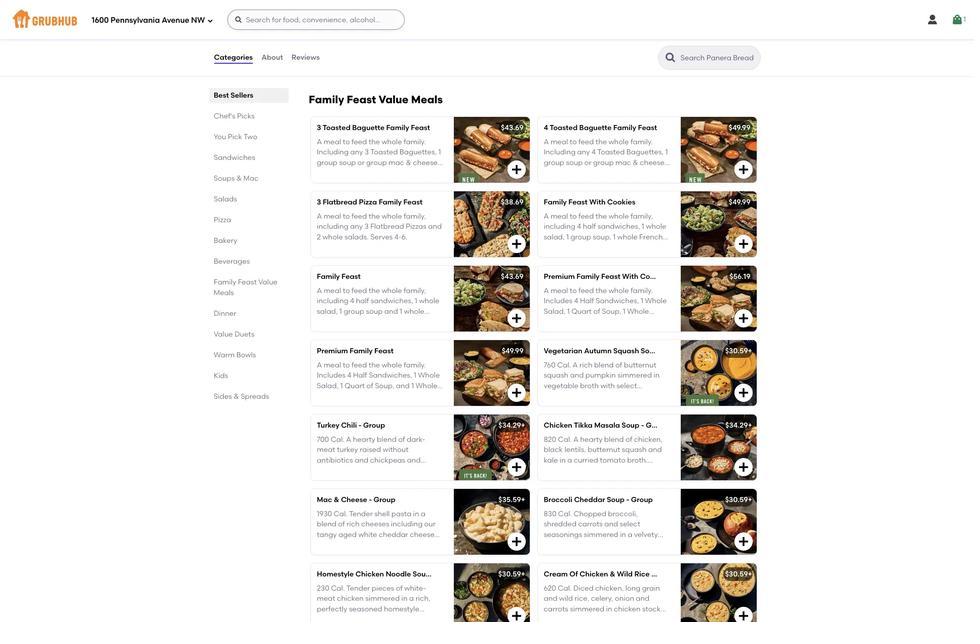 Task type: describe. For each thing, give the bounding box(es) containing it.
vegetarian autumn squash soup - group image
[[681, 340, 757, 406]]

bakery
[[214, 237, 237, 245]]

wheat, inside 830 cal. chopped broccoli, shredded carrots and select seasonings simmered in a velvety smooth cheese sauce.  serves 4. allergens: contains wheat, milk
[[612, 551, 637, 560]]

and inside the a meal to feed the whole family. includes 4 half sandwiches, 1 whole salad, 1 quart of soup, and 1 whole french baguette. serves 4-6.
[[396, 382, 410, 391]]

kids
[[214, 372, 228, 381]]

+ for cream of chicken & wild rice soup - group
[[748, 570, 752, 579]]

premium for a meal to feed the whole family. includes 4 half sandwiches, 1 whole salad, 1 quart of soup, and 1 whole french baguette. serves 4-6.
[[317, 347, 348, 356]]

3 toasted baguette family feast image
[[454, 117, 530, 183]]

simmered inside 830 cal. chopped broccoli, shredded carrots and select seasonings simmered in a velvety smooth cheese sauce.  serves 4. allergens: contains wheat, milk
[[584, 531, 618, 539]]

cheese, for a meal to feed the whole family. including any 3 toasted baguettes, 1 group soup or group mac & cheese, and 1 whole salad. serves 4-6.
[[413, 158, 440, 167]]

french inside the a meal to feed the whole family. includes 4 half sandwiches, 1 whole salad, 1 quart of soup, and 1 whole french baguette. serves 4-6.
[[317, 392, 341, 401]]

french inside a meal to feed the whole family, including 4 half sandwiches, 1 whole salad, 1 group soup and 1 whole french baguette. serves 4-6.
[[317, 318, 341, 326]]

and inside a meal to feed the whole family, including 4 half sandwiches, 1 whole salad, 1 group soup, 1 whole french baguette and 4 chocolate chipper cookies. serves 4-6.
[[578, 243, 591, 252]]

meals inside family feast value meals
[[214, 289, 234, 297]]

1 horizontal spatial meals
[[411, 93, 443, 106]]

6. inside a meal to feed the whole family. including any 3 toasted baguettes, 1 group soup or group mac & cheese, and 1 whole salad. serves 4-6.
[[412, 169, 418, 177]]

to for 4 toasted baguette family feast
[[570, 138, 577, 146]]

4 toasted baguette family feast
[[544, 124, 657, 132]]

- up broccoli,
[[626, 496, 629, 505]]

a for a meal to feed the whole family. includes 4 half sandwiches, 1 whole salad, 1 quart of soup, and 1 whole french baguette. serves 4-6.
[[317, 361, 322, 370]]

pizza inside pizza tab
[[214, 216, 231, 224]]

family right $38.69
[[544, 198, 567, 207]]

svg image for family feast with cookies
[[737, 238, 750, 250]]

none for premium
[[352, 37, 370, 46]]

4 inside a meal to feed the whole family, including 4 half sandwiches, 1 whole salad, 1 group soup and 1 whole french baguette. serves 4-6.
[[350, 297, 354, 306]]

3 flatbread pizza family feast
[[317, 198, 423, 207]]

0 vertical spatial flatbread
[[323, 198, 357, 207]]

sauce. inside 830 cal. chopped broccoli, shredded carrots and select seasonings simmered in a velvety smooth cheese sauce.  serves 4. allergens: contains wheat, milk
[[598, 541, 621, 550]]

broccoli
[[544, 496, 573, 505]]

serves inside a meal to feed the whole family, including 4 half sandwiches, 1 whole salad, 1 group soup and 1 whole french baguette. serves 4-6.
[[378, 318, 400, 326]]

meal for a meal to feed the whole family, including any 3 flatbread pizzas and 2 whole salads. serves 4-6.
[[324, 212, 341, 221]]

chef's picks
[[214, 112, 254, 121]]

meal for a meal to feed the whole family. includes 4 half sandwiches, 1 whole salad, 1 quart of soup, and 1 whole french baguette. serves 4-6.
[[324, 361, 341, 370]]

0 horizontal spatial with
[[589, 198, 606, 207]]

feast inside tab
[[238, 278, 257, 287]]

best sellers tab
[[214, 90, 284, 101]]

orange
[[317, 13, 343, 21]]

4- inside the a meal to feed the whole family. including any 4 toasted baguettes, 1 group soup or group mac & cheese, and 1 whole salad. serves 4-6.
[[632, 169, 639, 177]]

and inside a meal to feed the whole family, including any 3 flatbread pizzas and 2 whole salads. serves 4-6.
[[428, 223, 442, 231]]

cal. for premium
[[330, 27, 343, 36]]

warm
[[214, 351, 235, 360]]

meal for a meal to feed the whole family, including 4 half sandwiches, 1 whole salad, 1 group soup, 1 whole french baguette and 4 chocolate chipper cookies. serves 4-6.
[[551, 212, 568, 221]]

allergens: inside 90 cal. organic apple juice. allergens: none
[[544, 37, 578, 46]]

a for a meal to feed the whole family. includes 4 half sandwiches, 1 whole salad, 1 quart of soup, 1 whole french baguette, and 4 chocolate chippers. serves 4-6.
[[544, 287, 549, 295]]

$30.59 for broccoli cheddar soup - group
[[725, 496, 748, 505]]

homestyle
[[317, 570, 354, 579]]

90 cal. organic apple juice. allergens: none
[[544, 27, 642, 46]]

value inside family feast value meals
[[258, 278, 277, 287]]

1 vertical spatial mac
[[317, 496, 332, 505]]

group inside a meal to feed the whole family, including 4 half sandwiches, 1 whole salad, 1 group soup, 1 whole french baguette and 4 chocolate chipper cookies. serves 4-6.
[[571, 233, 591, 242]]

half for soup,
[[583, 223, 596, 231]]

chocolate inside a meal to feed the whole family, including 4 half sandwiches, 1 whole salad, 1 group soup, 1 whole french baguette and 4 chocolate chipper cookies. serves 4-6.
[[599, 243, 635, 252]]

family feast with cookies image
[[681, 191, 757, 257]]

includes for baguette,
[[544, 297, 573, 306]]

salad. for 4
[[586, 169, 606, 177]]

3 toasted baguette family feast
[[317, 124, 430, 132]]

group up shell
[[374, 496, 396, 505]]

4- inside a meal to feed the whole family, including any 3 flatbread pizzas and 2 whole salads. serves 4-6.
[[395, 233, 402, 242]]

orange
[[378, 27, 403, 36]]

4- inside a meal to feed the whole family, including 4 half sandwiches, 1 whole salad, 1 group soup and 1 whole french baguette. serves 4-6.
[[402, 318, 409, 326]]

broccoli,
[[608, 510, 638, 519]]

carrots inside 620 cal. diced chicken, long grain and wild rice, celery, onion and carrots simmered in chicken stock with cream and select herbs. ser
[[544, 605, 568, 614]]

sandwiches, for and
[[369, 372, 412, 380]]

soups
[[214, 174, 235, 183]]

premium family feast image
[[454, 340, 530, 406]]

value duets tab
[[214, 329, 284, 340]]

vegetarian autumn squash soup - group
[[544, 347, 687, 356]]

soup for chicken tikka masala soup - group
[[622, 421, 640, 430]]

meal for a meal to feed the whole family, including 4 half sandwiches, 1 whole salad, 1 group soup and 1 whole french baguette. serves 4-6.
[[324, 287, 341, 295]]

chocolate inside a meal to feed the whole family. includes 4 half sandwiches, 1 whole salad, 1 quart of soup, 1 whole french baguette, and 4 chocolate chippers. serves 4-6.
[[626, 318, 662, 326]]

duets
[[234, 330, 254, 339]]

search icon image
[[664, 52, 677, 64]]

bowls
[[236, 351, 256, 360]]

rice
[[635, 570, 650, 579]]

family, for cookies
[[631, 212, 653, 221]]

6. inside a meal to feed the whole family, including 4 half sandwiches, 1 whole salad, 1 group soup, 1 whole french baguette and 4 chocolate chipper cookies. serves 4-6.
[[606, 254, 612, 262]]

baguette.
[[342, 392, 376, 401]]

noodle
[[386, 570, 411, 579]]

family down reviews button
[[309, 93, 344, 106]]

salad, for baguette,
[[544, 307, 566, 316]]

soup,
[[593, 233, 611, 242]]

any for a meal to feed the whole family, including any 3 flatbread pizzas and 2 whole salads. serves 4-6.
[[350, 223, 363, 231]]

two
[[243, 133, 257, 141]]

cream of chicken & wild rice soup - group
[[544, 570, 698, 579]]

premium family feast
[[317, 347, 394, 356]]

family feast value meals inside tab
[[214, 278, 277, 297]]

1600 pennsylvania avenue nw
[[92, 16, 205, 25]]

620 cal. diced chicken, long grain and wild rice, celery, onion and carrots simmered in chicken stock with cream and select herbs. ser
[[544, 585, 667, 623]]

meal for a meal to feed the whole family. including any 3 toasted baguettes, 1 group soup or group mac & cheese, and 1 whole salad. serves 4-6.
[[324, 138, 341, 146]]

family, for family
[[404, 212, 426, 221]]

homestyle chicken noodle soup - group image
[[454, 564, 530, 623]]

in inside 1930 cal. tender shell pasta in a blend of rich cheeses including our tangy aged white cheddar cheese sauce. serves 4. allergens: contains wheat, milk, egg
[[413, 510, 419, 519]]

long
[[626, 585, 641, 593]]

cheese inside 830 cal. chopped broccoli, shredded carrots and select seasonings simmered in a velvety smooth cheese sauce.  serves 4. allergens: contains wheat, milk
[[572, 541, 596, 550]]

group right chili
[[363, 421, 385, 430]]

chef's picks tab
[[214, 111, 284, 122]]

family feast image
[[454, 266, 530, 332]]

1 horizontal spatial family feast value meals
[[309, 93, 443, 106]]

baguettes, for 4 toasted baguette family feast
[[627, 148, 664, 157]]

$35.59 +
[[499, 496, 525, 505]]

sandwiches
[[214, 154, 255, 162]]

- right cheese on the bottom left of page
[[369, 496, 372, 505]]

half for baguette.
[[353, 372, 367, 380]]

group right rice at the bottom right of page
[[676, 570, 698, 579]]

select inside 620 cal. diced chicken, long grain and wild rice, celery, onion and carrots simmered in chicken stock with cream and select herbs. ser
[[600, 616, 620, 623]]

$30.59 + for broccoli cheddar soup - group
[[725, 496, 752, 505]]

and inside 830 cal. chopped broccoli, shredded carrots and select seasonings simmered in a velvety smooth cheese sauce.  serves 4. allergens: contains wheat, milk
[[605, 521, 618, 529]]

onion
[[615, 595, 634, 604]]

a for a meal to feed the whole family, including any 3 flatbread pizzas and 2 whole salads. serves 4-6.
[[317, 212, 322, 221]]

about
[[262, 53, 283, 62]]

family up the a meal to feed the whole family. including any 4 toasted baguettes, 1 group soup or group mac & cheese, and 1 whole salad. serves 4-6.
[[613, 124, 636, 132]]

spreads
[[241, 393, 269, 401]]

salad, for baguette
[[544, 233, 565, 242]]

svg image for homestyle chicken noodle soup - group
[[510, 610, 523, 623]]

family feast
[[317, 273, 361, 281]]

autumn
[[584, 347, 612, 356]]

& right soups
[[236, 174, 242, 183]]

half for soup
[[356, 297, 369, 306]]

group right masala
[[646, 421, 668, 430]]

you pick two
[[214, 133, 257, 141]]

toasted inside the a meal to feed the whole family. including any 4 toasted baguettes, 1 group soup or group mac & cheese, and 1 whole salad. serves 4-6.
[[597, 148, 625, 157]]

svg image for turkey chili - group
[[510, 461, 523, 474]]

including inside 1930 cal. tender shell pasta in a blend of rich cheeses including our tangy aged white cheddar cheese sauce. serves 4. allergens: contains wheat, milk, egg
[[391, 521, 423, 529]]

of for and
[[594, 307, 600, 316]]

a for a meal to feed the whole family. including any 3 toasted baguettes, 1 group soup or group mac & cheese, and 1 whole salad. serves 4-6.
[[317, 138, 322, 146]]

soup, for serves
[[375, 382, 394, 391]]

group up broccoli,
[[631, 496, 653, 505]]

- right rice at the bottom right of page
[[671, 570, 674, 579]]

in inside 620 cal. diced chicken, long grain and wild rice, celery, onion and carrots simmered in chicken stock with cream and select herbs. ser
[[606, 605, 612, 614]]

620
[[544, 585, 556, 593]]

main navigation navigation
[[0, 0, 974, 40]]

a meal to feed the whole family, including 4 half sandwiches, 1 whole salad, 1 group soup, 1 whole french baguette and 4 chocolate chipper cookies. serves 4-6.
[[544, 212, 666, 262]]

salad, for french
[[317, 382, 339, 391]]

1 horizontal spatial chicken
[[544, 421, 572, 430]]

premium for a meal to feed the whole family. includes 4 half sandwiches, 1 whole salad, 1 quart of soup, 1 whole french baguette, and 4 chocolate chippers. serves 4-6.
[[544, 273, 575, 281]]

a meal to feed the whole family. includes 4 half sandwiches, 1 whole salad, 1 quart of soup, and 1 whole french baguette. serves 4-6.
[[317, 361, 440, 401]]

Search for food, convenience, alcohol... search field
[[227, 10, 405, 30]]

stock
[[642, 605, 661, 614]]

feed for premium family feast
[[352, 361, 367, 370]]

a meal to feed the whole family. including any 3 toasted baguettes, 1 group soup or group mac & cheese, and 1 whole salad. serves 4-6.
[[317, 138, 441, 177]]

serves inside a meal to feed the whole family. including any 3 toasted baguettes, 1 group soup or group mac & cheese, and 1 whole salad. serves 4-6.
[[381, 169, 403, 177]]

grain
[[642, 585, 660, 593]]

sandwiches, for 1
[[598, 223, 640, 231]]

turkey chili - group
[[317, 421, 385, 430]]

and inside a meal to feed the whole family. including any 3 toasted baguettes, 1 group soup or group mac & cheese, and 1 whole salad. serves 4-6.
[[317, 169, 331, 177]]

the for 3 toasted baguette family feast
[[369, 138, 380, 146]]

orange juice image
[[454, 6, 530, 72]]

rich
[[347, 521, 360, 529]]

4 toasted baguette family feast image
[[681, 117, 757, 183]]

dinner
[[214, 310, 236, 318]]

of inside 1930 cal. tender shell pasta in a blend of rich cheeses including our tangy aged white cheddar cheese sauce. serves 4. allergens: contains wheat, milk, egg
[[338, 521, 345, 529]]

beverages tab
[[214, 256, 284, 267]]

any for a meal to feed the whole family. including any 4 toasted baguettes, 1 group soup or group mac & cheese, and 1 whole salad. serves 4-6.
[[577, 148, 590, 157]]

toasted inside a meal to feed the whole family. including any 3 toasted baguettes, 1 group soup or group mac & cheese, and 1 whole salad. serves 4-6.
[[371, 148, 398, 157]]

any for a meal to feed the whole family. including any 3 toasted baguettes, 1 group soup or group mac & cheese, and 1 whole salad. serves 4-6.
[[350, 148, 363, 157]]

group inside a meal to feed the whole family, including 4 half sandwiches, 1 whole salad, 1 group soup and 1 whole french baguette. serves 4-6.
[[344, 307, 364, 316]]

quart for baguette,
[[572, 307, 592, 316]]

you pick two tab
[[214, 132, 284, 142]]

4. inside 1930 cal. tender shell pasta in a blend of rich cheeses including our tangy aged white cheddar cheese sauce. serves 4. allergens: contains wheat, milk, egg
[[365, 541, 371, 550]]

aged
[[339, 531, 357, 539]]

a for a meal to feed the whole family, including 4 half sandwiches, 1 whole salad, 1 group soup, 1 whole french baguette and 4 chocolate chipper cookies. serves 4-6.
[[544, 212, 549, 221]]

broccoli cheddar soup - group
[[544, 496, 653, 505]]

sides
[[214, 393, 232, 401]]

$30.59 + for homestyle chicken noodle soup - group
[[498, 570, 525, 579]]

serves inside a meal to feed the whole family, including 4 half sandwiches, 1 whole salad, 1 group soup, 1 whole french baguette and 4 chocolate chipper cookies. serves 4-6.
[[575, 254, 597, 262]]

half for and
[[580, 297, 594, 306]]

family inside tab
[[214, 278, 236, 287]]

mac & cheese - group image
[[454, 489, 530, 555]]

seasonings
[[544, 531, 582, 539]]

milk,
[[343, 551, 359, 560]]

family feast value meals tab
[[214, 277, 284, 298]]

salads.
[[345, 233, 369, 242]]

- right masala
[[641, 421, 644, 430]]

pasta
[[392, 510, 411, 519]]

cheeses
[[361, 521, 389, 529]]

the for family feast with cookies
[[596, 212, 607, 221]]

chili
[[341, 421, 357, 430]]

$30.59 + for cream of chicken & wild rice soup - group
[[725, 570, 752, 579]]

a inside 830 cal. chopped broccoli, shredded carrots and select seasonings simmered in a velvety smooth cheese sauce.  serves 4. allergens: contains wheat, milk
[[628, 531, 633, 539]]

and inside a meal to feed the whole family. includes 4 half sandwiches, 1 whole salad, 1 quart of soup, 1 whole french baguette, and 4 chocolate chippers. serves 4-6.
[[605, 318, 618, 326]]

cookies.
[[544, 254, 573, 262]]

serves inside a meal to feed the whole family. includes 4 half sandwiches, 1 whole salad, 1 quart of soup, 1 whole french baguette, and 4 chocolate chippers. serves 4-6.
[[579, 328, 601, 337]]

2 horizontal spatial value
[[379, 93, 409, 106]]

of
[[570, 570, 578, 579]]

family, inside a meal to feed the whole family, including 4 half sandwiches, 1 whole salad, 1 group soup and 1 whole french baguette. serves 4-6.
[[404, 287, 426, 295]]

a inside 1930 cal. tender shell pasta in a blend of rich cheeses including our tangy aged white cheddar cheese sauce. serves 4. allergens: contains wheat, milk, egg
[[421, 510, 426, 519]]

reviews
[[292, 53, 320, 62]]

160 cal. premium orange juice. allergens: none
[[317, 27, 422, 46]]

4 inside the a meal to feed the whole family. including any 4 toasted baguettes, 1 group soup or group mac & cheese, and 1 whole salad. serves 4-6.
[[592, 148, 596, 157]]

value duets
[[214, 330, 254, 339]]

$38.69
[[501, 198, 524, 207]]

and inside the a meal to feed the whole family. including any 4 toasted baguettes, 1 group soup or group mac & cheese, and 1 whole salad. serves 4-6.
[[544, 169, 558, 177]]

4- inside a meal to feed the whole family. including any 3 toasted baguettes, 1 group soup or group mac & cheese, and 1 whole salad. serves 4-6.
[[405, 169, 412, 177]]

svg image for premium family feast with cookies
[[737, 313, 750, 325]]

in inside 830 cal. chopped broccoli, shredded carrots and select seasonings simmered in a velvety smooth cheese sauce.  serves 4. allergens: contains wheat, milk
[[620, 531, 626, 539]]

salad, for french
[[317, 307, 338, 316]]

shell
[[375, 510, 390, 519]]

$49.99 for a meal to feed the whole family. including any 4 toasted baguettes, 1 group soup or group mac & cheese, and 1 whole salad. serves 4-6.
[[729, 124, 751, 132]]

wheat, inside 1930 cal. tender shell pasta in a blend of rich cheeses including our tangy aged white cheddar cheese sauce. serves 4. allergens: contains wheat, milk, egg
[[317, 551, 342, 560]]

including for a meal to feed the whole family, including any 3 flatbread pizzas and 2 whole salads. serves 4-6.
[[317, 223, 349, 231]]

$30.59 for vegetarian autumn squash soup - group
[[725, 347, 748, 356]]

mac inside tab
[[243, 174, 258, 183]]

baguette,
[[569, 318, 603, 326]]

$34.29 + for turkey chili - group
[[499, 421, 525, 430]]

categories
[[214, 53, 253, 62]]

+ for mac & cheese - group
[[521, 496, 525, 505]]

- right noodle
[[432, 570, 435, 579]]

sandwiches tab
[[214, 153, 284, 163]]

& inside a meal to feed the whole family. including any 3 toasted baguettes, 1 group soup or group mac & cheese, and 1 whole salad. serves 4-6.
[[406, 158, 411, 167]]

family up a meal to feed the whole family. including any 3 toasted baguettes, 1 group soup or group mac & cheese, and 1 whole salad. serves 4-6.
[[386, 124, 409, 132]]

contains inside 1930 cal. tender shell pasta in a blend of rich cheeses including our tangy aged white cheddar cheese sauce. serves 4. allergens: contains wheat, milk, egg
[[408, 541, 439, 550]]

tikka
[[574, 421, 593, 430]]

none for organic
[[579, 37, 597, 46]]

wild
[[617, 570, 633, 579]]

premium family feast with cookies
[[544, 273, 668, 281]]

1 inside button
[[964, 15, 966, 24]]

mac & cheese - group
[[317, 496, 396, 505]]

simmered inside 620 cal. diced chicken, long grain and wild rice, celery, onion and carrots simmered in chicken stock with cream and select herbs. ser
[[570, 605, 605, 614]]

- right squash
[[660, 347, 663, 356]]

cream of chicken & wild rice soup - group image
[[681, 564, 757, 623]]

soup for homestyle chicken noodle soup - group
[[413, 570, 431, 579]]

allergens: inside 830 cal. chopped broccoli, shredded carrots and select seasonings simmered in a velvety smooth cheese sauce.  serves 4. allergens: contains wheat, milk
[[544, 551, 578, 560]]

select inside 830 cal. chopped broccoli, shredded carrots and select seasonings simmered in a velvety smooth cheese sauce.  serves 4. allergens: contains wheat, milk
[[620, 521, 640, 529]]

serves inside the a meal to feed the whole family. includes 4 half sandwiches, 1 whole salad, 1 quart of soup, and 1 whole french baguette. serves 4-6.
[[378, 392, 400, 401]]

our
[[424, 521, 436, 529]]

group right noodle
[[437, 570, 459, 579]]

chippers.
[[544, 328, 577, 337]]

family feast with cookies
[[544, 198, 636, 207]]

to for family feast with cookies
[[570, 212, 577, 221]]

4- inside a meal to feed the whole family. includes 4 half sandwiches, 1 whole salad, 1 quart of soup, 1 whole french baguette, and 4 chocolate chippers. serves 4-6.
[[603, 328, 610, 337]]

pizza tab
[[214, 215, 284, 225]]

mac for 3
[[389, 158, 404, 167]]

the for premium family feast with cookies
[[596, 287, 607, 295]]

sides & spreads
[[214, 393, 269, 401]]

whole inside a meal to feed the whole family. includes 4 half sandwiches, 1 whole salad, 1 quart of soup, 1 whole french baguette, and 4 chocolate chippers. serves 4-6.
[[609, 287, 629, 295]]

+ for turkey chili - group
[[521, 421, 525, 430]]

& left cheese on the bottom left of page
[[334, 496, 339, 505]]

contains inside 830 cal. chopped broccoli, shredded carrots and select seasonings simmered in a velvety smooth cheese sauce.  serves 4. allergens: contains wheat, milk
[[579, 551, 610, 560]]

90 cal. organic apple juice. allergens: none button
[[538, 6, 757, 72]]

cream
[[544, 570, 568, 579]]



Task type: vqa. For each thing, say whether or not it's contained in the screenshot.
Medium corresponding to Medium MTN DEW®
no



Task type: locate. For each thing, give the bounding box(es) containing it.
6.
[[412, 169, 418, 177], [639, 169, 645, 177], [402, 233, 408, 242], [606, 254, 612, 262], [409, 318, 415, 326], [610, 328, 616, 337], [409, 392, 415, 401]]

family down the 2
[[317, 273, 340, 281]]

to down 3 toasted baguette family feast
[[343, 138, 350, 146]]

bakery tab
[[214, 236, 284, 246]]

serves inside a meal to feed the whole family, including any 3 flatbread pizzas and 2 whole salads. serves 4-6.
[[370, 233, 393, 242]]

0 horizontal spatial wheat,
[[317, 551, 342, 560]]

sandwiches, inside the a meal to feed the whole family. includes 4 half sandwiches, 1 whole salad, 1 quart of soup, and 1 whole french baguette. serves 4-6.
[[369, 372, 412, 380]]

$34.29 +
[[499, 421, 525, 430], [726, 421, 752, 430]]

svg image for chicken tikka masala soup - group
[[737, 461, 750, 474]]

chicken down egg
[[356, 570, 384, 579]]

0 horizontal spatial of
[[338, 521, 345, 529]]

a for a meal to feed the whole family. including any 4 toasted baguettes, 1 group soup or group mac & cheese, and 1 whole salad. serves 4-6.
[[544, 138, 549, 146]]

best sellers
[[214, 91, 253, 100]]

2 horizontal spatial of
[[594, 307, 600, 316]]

1 horizontal spatial quart
[[572, 307, 592, 316]]

soups & mac
[[214, 174, 258, 183]]

1 cheese, from the left
[[413, 158, 440, 167]]

svg image for vegetarian autumn squash soup - group
[[737, 387, 750, 399]]

$35.59
[[499, 496, 521, 505]]

family down "beverages"
[[214, 278, 236, 287]]

3 inside a meal to feed the whole family. including any 3 toasted baguettes, 1 group soup or group mac & cheese, and 1 whole salad. serves 4-6.
[[365, 148, 369, 157]]

broccoli cheddar soup - group image
[[681, 489, 757, 555]]

meal up baguette
[[551, 212, 568, 221]]

warm bowls
[[214, 351, 256, 360]]

chicken
[[614, 605, 641, 614]]

any down 4 toasted baguette family feast
[[577, 148, 590, 157]]

soup up the grain
[[652, 570, 669, 579]]

4. inside 830 cal. chopped broccoli, shredded carrots and select seasonings simmered in a velvety smooth cheese sauce.  serves 4. allergens: contains wheat, milk
[[646, 541, 652, 550]]

4- inside a meal to feed the whole family, including 4 half sandwiches, 1 whole salad, 1 group soup, 1 whole french baguette and 4 chocolate chipper cookies. serves 4-6.
[[599, 254, 606, 262]]

of for baguette.
[[367, 382, 373, 391]]

2 vertical spatial premium
[[317, 347, 348, 356]]

- right chili
[[359, 421, 362, 430]]

soup up broccoli,
[[607, 496, 625, 505]]

the inside the a meal to feed the whole family. including any 4 toasted baguettes, 1 group soup or group mac & cheese, and 1 whole salad. serves 4-6.
[[596, 138, 607, 146]]

quart up baguette.
[[345, 382, 365, 391]]

1 mac from the left
[[389, 158, 404, 167]]

4- inside the a meal to feed the whole family. includes 4 half sandwiches, 1 whole salad, 1 quart of soup, and 1 whole french baguette. serves 4-6.
[[402, 392, 409, 401]]

svg image for 4 toasted baguette family feast
[[737, 164, 750, 176]]

0 vertical spatial sandwiches,
[[596, 297, 639, 306]]

chicken,
[[595, 585, 624, 593]]

salads
[[214, 195, 237, 204]]

4-
[[405, 169, 412, 177], [632, 169, 639, 177], [395, 233, 402, 242], [599, 254, 606, 262], [402, 318, 409, 326], [603, 328, 610, 337], [402, 392, 409, 401]]

0 vertical spatial salad,
[[544, 233, 565, 242]]

soup inside a meal to feed the whole family, including 4 half sandwiches, 1 whole salad, 1 group soup and 1 whole french baguette. serves 4-6.
[[366, 307, 383, 316]]

6. inside a meal to feed the whole family. includes 4 half sandwiches, 1 whole salad, 1 quart of soup, 1 whole french baguette, and 4 chocolate chippers. serves 4-6.
[[610, 328, 616, 337]]

soup for vegetarian autumn squash soup - group
[[641, 347, 659, 356]]

squash
[[613, 347, 639, 356]]

baguette up the a meal to feed the whole family. including any 4 toasted baguettes, 1 group soup or group mac & cheese, and 1 whole salad. serves 4-6.
[[579, 124, 612, 132]]

0 horizontal spatial baguettes,
[[400, 148, 437, 157]]

0 vertical spatial simmered
[[584, 531, 618, 539]]

0 vertical spatial family feast value meals
[[309, 93, 443, 106]]

1 sauce. from the left
[[317, 541, 339, 550]]

meals
[[411, 93, 443, 106], [214, 289, 234, 297]]

family, inside a meal to feed the whole family, including any 3 flatbread pizzas and 2 whole salads. serves 4-6.
[[404, 212, 426, 221]]

feed for premium family feast with cookies
[[579, 287, 594, 295]]

value down beverages tab
[[258, 278, 277, 287]]

feed down 3 flatbread pizza family feast
[[352, 212, 367, 221]]

svg image for 3 toasted baguette family feast
[[510, 164, 523, 176]]

1 vertical spatial cheese
[[572, 541, 596, 550]]

cal. for chopped
[[558, 510, 572, 519]]

$43.69 for premium
[[501, 273, 524, 281]]

baguette.
[[342, 318, 376, 326]]

cheese inside 1930 cal. tender shell pasta in a blend of rich cheeses including our tangy aged white cheddar cheese sauce. serves 4. allergens: contains wheat, milk, egg
[[410, 531, 435, 539]]

1 vertical spatial pizza
[[214, 216, 231, 224]]

& left wild
[[610, 570, 615, 579]]

chicken tikka masala soup - group image
[[681, 415, 757, 481]]

cal. for organic
[[554, 27, 568, 36]]

simmered down chopped
[[584, 531, 618, 539]]

cheese,
[[413, 158, 440, 167], [640, 158, 667, 167]]

1930 cal. tender shell pasta in a blend of rich cheeses including our tangy aged white cheddar cheese sauce. serves 4. allergens: contains wheat, milk, egg
[[317, 510, 439, 560]]

or for 4
[[585, 158, 592, 167]]

of left rich
[[338, 521, 345, 529]]

soup, up baguette.
[[375, 382, 394, 391]]

0 vertical spatial premium
[[345, 27, 376, 36]]

0 vertical spatial chocolate
[[599, 243, 635, 252]]

the down premium family feast with cookies
[[596, 287, 607, 295]]

salad. up family feast with cookies
[[586, 169, 606, 177]]

$49.99 for a meal to feed the whole family, including 4 half sandwiches, 1 whole salad, 1 group soup, 1 whole french baguette and 4 chocolate chipper cookies. serves 4-6.
[[729, 198, 751, 207]]

1 including from the left
[[317, 148, 349, 157]]

1 horizontal spatial $34.29 +
[[726, 421, 752, 430]]

group
[[317, 158, 337, 167], [366, 158, 387, 167], [544, 158, 564, 167], [593, 158, 614, 167], [571, 233, 591, 242], [344, 307, 364, 316]]

0 horizontal spatial half
[[353, 372, 367, 380]]

0 vertical spatial pizza
[[359, 198, 377, 207]]

avenue
[[162, 16, 189, 25]]

2 vertical spatial of
[[338, 521, 345, 529]]

1 wheat, from the left
[[317, 551, 342, 560]]

0 vertical spatial half
[[583, 223, 596, 231]]

the inside a meal to feed the whole family, including 4 half sandwiches, 1 whole salad, 1 group soup, 1 whole french baguette and 4 chocolate chipper cookies. serves 4-6.
[[596, 212, 607, 221]]

cheese, inside a meal to feed the whole family. including any 3 toasted baguettes, 1 group soup or group mac & cheese, and 1 whole salad. serves 4-6.
[[413, 158, 440, 167]]

half inside a meal to feed the whole family, including 4 half sandwiches, 1 whole salad, 1 group soup, 1 whole french baguette and 4 chocolate chipper cookies. serves 4-6.
[[583, 223, 596, 231]]

wheat, up homestyle
[[317, 551, 342, 560]]

and inside a meal to feed the whole family, including 4 half sandwiches, 1 whole salad, 1 group soup and 1 whole french baguette. serves 4-6.
[[384, 307, 398, 316]]

0 vertical spatial value
[[379, 93, 409, 106]]

feed down premium family feast
[[352, 361, 367, 370]]

chicken tikka masala soup - group
[[544, 421, 668, 430]]

including inside a meal to feed the whole family, including any 3 flatbread pizzas and 2 whole salads. serves 4-6.
[[317, 223, 349, 231]]

meal down 3 toasted baguette family feast
[[324, 138, 341, 146]]

serves inside 1930 cal. tender shell pasta in a blend of rich cheeses including our tangy aged white cheddar cheese sauce. serves 4. allergens: contains wheat, milk, egg
[[341, 541, 364, 550]]

soup inside a meal to feed the whole family. including any 3 toasted baguettes, 1 group soup or group mac & cheese, and 1 whole salad. serves 4-6.
[[339, 158, 356, 167]]

salad, up baguette
[[544, 233, 565, 242]]

organic apple juice image
[[681, 6, 757, 72]]

a meal to feed the whole family, including 4 half sandwiches, 1 whole salad, 1 group soup and 1 whole french baguette. serves 4-6.
[[317, 287, 439, 326]]

meal down 4 toasted baguette family feast
[[551, 138, 568, 146]]

sauce. up cream of chicken & wild rice soup - group
[[598, 541, 621, 550]]

a inside a meal to feed the whole family. includes 4 half sandwiches, 1 whole salad, 1 quart of soup, 1 whole french baguette, and 4 chocolate chippers. serves 4-6.
[[544, 287, 549, 295]]

family. for premium family feast
[[404, 361, 426, 370]]

salad, inside a meal to feed the whole family, including 4 half sandwiches, 1 whole salad, 1 group soup, 1 whole french baguette and 4 chocolate chipper cookies. serves 4-6.
[[544, 233, 565, 242]]

$49.99 for a meal to feed the whole family. includes 4 half sandwiches, 1 whole salad, 1 quart of soup, and 1 whole french baguette. serves 4-6.
[[502, 347, 524, 356]]

allergens: down smooth
[[544, 551, 578, 560]]

1 vertical spatial simmered
[[570, 605, 605, 614]]

with up soup,
[[589, 198, 606, 207]]

sandwiches, for 1
[[596, 297, 639, 306]]

1 horizontal spatial cheese
[[572, 541, 596, 550]]

0 vertical spatial cheese
[[410, 531, 435, 539]]

including inside the a meal to feed the whole family. including any 4 toasted baguettes, 1 group soup or group mac & cheese, and 1 whole salad. serves 4-6.
[[544, 148, 576, 157]]

2 baguette from the left
[[579, 124, 612, 132]]

meal down family feast
[[324, 287, 341, 295]]

2 horizontal spatial chicken
[[580, 570, 608, 579]]

830
[[544, 510, 557, 519]]

baguettes, inside a meal to feed the whole family. including any 3 toasted baguettes, 1 group soup or group mac & cheese, and 1 whole salad. serves 4-6.
[[400, 148, 437, 157]]

1 button
[[952, 11, 966, 29]]

1 baguettes, from the left
[[400, 148, 437, 157]]

including for a meal to feed the whole family, including 4 half sandwiches, 1 whole salad, 1 group soup, 1 whole french baguette and 4 chocolate chipper cookies. serves 4-6.
[[544, 223, 576, 231]]

1 $43.69 from the top
[[501, 124, 524, 132]]

& inside the a meal to feed the whole family. including any 4 toasted baguettes, 1 group soup or group mac & cheese, and 1 whole salad. serves 4-6.
[[633, 158, 638, 167]]

1 horizontal spatial a
[[628, 531, 633, 539]]

premium inside 160 cal. premium orange juice. allergens: none
[[345, 27, 376, 36]]

0 vertical spatial in
[[413, 510, 419, 519]]

2 sauce. from the left
[[598, 541, 621, 550]]

1 horizontal spatial salad,
[[544, 233, 565, 242]]

0 horizontal spatial soup
[[339, 158, 356, 167]]

meal inside a meal to feed the whole family, including 4 half sandwiches, 1 whole salad, 1 group soup, 1 whole french baguette and 4 chocolate chipper cookies. serves 4-6.
[[551, 212, 568, 221]]

or down 3 toasted baguette family feast
[[358, 158, 365, 167]]

0 vertical spatial meals
[[411, 93, 443, 106]]

salad, down family feast
[[317, 307, 338, 316]]

1 vertical spatial cookies
[[640, 273, 668, 281]]

meal inside a meal to feed the whole family. including any 3 toasted baguettes, 1 group soup or group mac & cheese, and 1 whole salad. serves 4-6.
[[324, 138, 341, 146]]

carrots inside 830 cal. chopped broccoli, shredded carrots and select seasonings simmered in a velvety smooth cheese sauce.  serves 4. allergens: contains wheat, milk
[[578, 521, 603, 529]]

feed inside the a meal to feed the whole family. including any 4 toasted baguettes, 1 group soup or group mac & cheese, and 1 whole salad. serves 4-6.
[[579, 138, 594, 146]]

0 horizontal spatial none
[[352, 37, 370, 46]]

2 cheese, from the left
[[640, 158, 667, 167]]

premium down baguette.
[[317, 347, 348, 356]]

the for 3 flatbread pizza family feast
[[369, 212, 380, 221]]

the down premium family feast
[[369, 361, 380, 370]]

to for premium family feast with cookies
[[570, 287, 577, 295]]

feed for 3 flatbread pizza family feast
[[352, 212, 367, 221]]

cookies
[[607, 198, 636, 207], [640, 273, 668, 281]]

soup for 3
[[339, 158, 356, 167]]

and
[[317, 169, 331, 177], [544, 169, 558, 177], [428, 223, 442, 231], [578, 243, 591, 252], [384, 307, 398, 316], [605, 318, 618, 326], [396, 382, 410, 391], [605, 521, 618, 529], [544, 595, 558, 604], [636, 595, 650, 604], [584, 616, 598, 623]]

$49.99
[[729, 124, 751, 132], [729, 198, 751, 207], [502, 347, 524, 356]]

0 vertical spatial cookies
[[607, 198, 636, 207]]

includes for french
[[317, 372, 346, 380]]

2 wheat, from the left
[[612, 551, 637, 560]]

the inside a meal to feed the whole family, including 4 half sandwiches, 1 whole salad, 1 group soup and 1 whole french baguette. serves 4-6.
[[369, 287, 380, 295]]

4. down velvety
[[646, 541, 652, 550]]

including for a meal to feed the whole family. including any 4 toasted baguettes, 1 group soup or group mac & cheese, and 1 whole salad. serves 4-6.
[[544, 148, 576, 157]]

wheat, up wild
[[612, 551, 637, 560]]

cheese, for a meal to feed the whole family. including any 4 toasted baguettes, 1 group soup or group mac & cheese, and 1 whole salad. serves 4-6.
[[640, 158, 667, 167]]

shredded
[[544, 521, 577, 529]]

pick
[[228, 133, 242, 141]]

cookies up a meal to feed the whole family, including 4 half sandwiches, 1 whole salad, 1 group soup, 1 whole french baguette and 4 chocolate chipper cookies. serves 4-6.
[[607, 198, 636, 207]]

2 4. from the left
[[646, 541, 652, 550]]

$34.29 for turkey chili - group
[[499, 421, 521, 430]]

sandwiches, up baguette.
[[371, 297, 413, 306]]

premium down the cookies.
[[544, 273, 575, 281]]

1 none from the left
[[352, 37, 370, 46]]

0 horizontal spatial chicken
[[356, 570, 384, 579]]

value up 3 toasted baguette family feast
[[379, 93, 409, 106]]

to inside a meal to feed the whole family. includes 4 half sandwiches, 1 whole salad, 1 quart of soup, 1 whole french baguette, and 4 chocolate chippers. serves 4-6.
[[570, 287, 577, 295]]

2 vertical spatial in
[[606, 605, 612, 614]]

serves inside 830 cal. chopped broccoli, shredded carrots and select seasonings simmered in a velvety smooth cheese sauce.  serves 4. allergens: contains wheat, milk
[[622, 541, 645, 550]]

1 horizontal spatial sauce.
[[598, 541, 621, 550]]

meal for a meal to feed the whole family. including any 4 toasted baguettes, 1 group soup or group mac & cheese, and 1 whole salad. serves 4-6.
[[551, 138, 568, 146]]

1 vertical spatial meals
[[214, 289, 234, 297]]

$43.69
[[501, 124, 524, 132], [501, 273, 524, 281]]

0 horizontal spatial 4.
[[365, 541, 371, 550]]

feed down family feast with cookies
[[579, 212, 594, 221]]

premium family feast with cookies image
[[681, 266, 757, 332]]

cal. for tender
[[334, 510, 348, 519]]

2
[[317, 233, 321, 242]]

0 horizontal spatial $34.29
[[499, 421, 521, 430]]

soup down 3 toasted baguette family feast
[[339, 158, 356, 167]]

cal. inside 620 cal. diced chicken, long grain and wild rice, celery, onion and carrots simmered in chicken stock with cream and select herbs. ser
[[558, 585, 572, 593]]

2 baguettes, from the left
[[627, 148, 664, 157]]

meal for a meal to feed the whole family. includes 4 half sandwiches, 1 whole salad, 1 quart of soup, 1 whole french baguette, and 4 chocolate chippers. serves 4-6.
[[551, 287, 568, 295]]

1 vertical spatial sandwiches,
[[369, 372, 412, 380]]

soup, inside the a meal to feed the whole family. includes 4 half sandwiches, 1 whole salad, 1 quart of soup, and 1 whole french baguette. serves 4-6.
[[375, 382, 394, 391]]

feed for family feast
[[352, 287, 367, 295]]

2 $43.69 from the top
[[501, 273, 524, 281]]

includes inside the a meal to feed the whole family. includes 4 half sandwiches, 1 whole salad, 1 quart of soup, and 1 whole french baguette. serves 4-6.
[[317, 372, 346, 380]]

cheddar
[[574, 496, 605, 505]]

1 horizontal spatial sandwiches,
[[598, 223, 640, 231]]

celery,
[[591, 595, 613, 604]]

3 flatbread pizza family feast image
[[454, 191, 530, 257]]

to for family feast
[[343, 287, 350, 295]]

chicken
[[544, 421, 572, 430], [356, 570, 384, 579], [580, 570, 608, 579]]

1 horizontal spatial half
[[580, 297, 594, 306]]

or inside a meal to feed the whole family. including any 3 toasted baguettes, 1 group soup or group mac & cheese, and 1 whole salad. serves 4-6.
[[358, 158, 365, 167]]

cal. inside 1930 cal. tender shell pasta in a blend of rich cheeses including our tangy aged white cheddar cheese sauce. serves 4. allergens: contains wheat, milk, egg
[[334, 510, 348, 519]]

1 horizontal spatial contains
[[579, 551, 610, 560]]

masala
[[594, 421, 620, 430]]

1 vertical spatial salad,
[[317, 307, 338, 316]]

warm bowls tab
[[214, 350, 284, 361]]

0 horizontal spatial salad,
[[317, 307, 338, 316]]

the
[[369, 138, 380, 146], [596, 138, 607, 146], [369, 212, 380, 221], [596, 212, 607, 221], [369, 287, 380, 295], [596, 287, 607, 295], [369, 361, 380, 370]]

svg image for family feast
[[510, 313, 523, 325]]

1 vertical spatial with
[[622, 273, 639, 281]]

including for a meal to feed the whole family, including 4 half sandwiches, 1 whole salad, 1 group soup and 1 whole french baguette. serves 4-6.
[[317, 297, 349, 306]]

+ for vegetarian autumn squash soup - group
[[748, 347, 752, 356]]

sandwiches, inside a meal to feed the whole family, including 4 half sandwiches, 1 whole salad, 1 group soup and 1 whole french baguette. serves 4-6.
[[371, 297, 413, 306]]

svg image
[[952, 14, 964, 26], [234, 16, 243, 24], [510, 164, 523, 176], [510, 238, 523, 250], [737, 238, 750, 250], [737, 387, 750, 399], [510, 536, 523, 548], [510, 610, 523, 623], [737, 610, 750, 623]]

meal inside the a meal to feed the whole family. includes 4 half sandwiches, 1 whole salad, 1 quart of soup, and 1 whole french baguette. serves 4-6.
[[324, 361, 341, 370]]

of inside a meal to feed the whole family. includes 4 half sandwiches, 1 whole salad, 1 quart of soup, 1 whole french baguette, and 4 chocolate chippers. serves 4-6.
[[594, 307, 600, 316]]

cal. right 160
[[330, 27, 343, 36]]

0 horizontal spatial cookies
[[607, 198, 636, 207]]

2 none from the left
[[579, 37, 597, 46]]

family down baguette.
[[350, 347, 373, 356]]

mac inside the a meal to feed the whole family. including any 4 toasted baguettes, 1 group soup or group mac & cheese, and 1 whole salad. serves 4-6.
[[616, 158, 631, 167]]

2 $34.29 + from the left
[[726, 421, 752, 430]]

2 vertical spatial value
[[214, 330, 233, 339]]

Search Panera Bread search field
[[680, 53, 757, 63]]

0 horizontal spatial a
[[421, 510, 426, 519]]

including up the 2
[[317, 223, 349, 231]]

2 $34.29 from the left
[[726, 421, 748, 430]]

1 salad. from the left
[[359, 169, 379, 177]]

velvety
[[634, 531, 658, 539]]

to inside a meal to feed the whole family, including 4 half sandwiches, 1 whole salad, 1 group soup and 1 whole french baguette. serves 4-6.
[[343, 287, 350, 295]]

0 vertical spatial $43.69
[[501, 124, 524, 132]]

2 including from the left
[[544, 148, 576, 157]]

soup
[[339, 158, 356, 167], [566, 158, 583, 167], [366, 307, 383, 316]]

the inside a meal to feed the whole family, including any 3 flatbread pizzas and 2 whole salads. serves 4-6.
[[369, 212, 380, 221]]

allergens: inside 160 cal. premium orange juice. allergens: none
[[317, 37, 351, 46]]

half up baguette,
[[580, 297, 594, 306]]

salads tab
[[214, 194, 284, 205]]

chicken up diced
[[580, 570, 608, 579]]

family. inside a meal to feed the whole family. includes 4 half sandwiches, 1 whole salad, 1 quart of soup, 1 whole french baguette, and 4 chocolate chippers. serves 4-6.
[[631, 287, 653, 295]]

quart up baguette,
[[572, 307, 592, 316]]

allergens: inside 1930 cal. tender shell pasta in a blend of rich cheeses including our tangy aged white cheddar cheese sauce. serves 4. allergens: contains wheat, milk, egg
[[373, 541, 406, 550]]

contains up cream of chicken & wild rice soup - group
[[579, 551, 610, 560]]

0 vertical spatial carrots
[[578, 521, 603, 529]]

dinner tab
[[214, 309, 284, 319]]

baguette for 4
[[579, 124, 612, 132]]

or for 3
[[358, 158, 365, 167]]

chocolate up squash
[[626, 318, 662, 326]]

6. inside a meal to feed the whole family, including 4 half sandwiches, 1 whole salad, 1 group soup and 1 whole french baguette. serves 4-6.
[[409, 318, 415, 326]]

including up baguette
[[544, 223, 576, 231]]

milk
[[639, 551, 652, 560]]

the for family feast
[[369, 287, 380, 295]]

salad. inside the a meal to feed the whole family. including any 4 toasted baguettes, 1 group soup or group mac & cheese, and 1 whole salad. serves 4-6.
[[586, 169, 606, 177]]

svg image for cream of chicken & wild rice soup - group
[[737, 610, 750, 623]]

half inside a meal to feed the whole family. includes 4 half sandwiches, 1 whole salad, 1 quart of soup, 1 whole french baguette, and 4 chocolate chippers. serves 4-6.
[[580, 297, 594, 306]]

2 or from the left
[[585, 158, 592, 167]]

1 vertical spatial a
[[628, 531, 633, 539]]

any up salads.
[[350, 223, 363, 231]]

160
[[317, 27, 328, 36]]

feed down premium family feast with cookies
[[579, 287, 594, 295]]

$30.59 for cream of chicken & wild rice soup - group
[[725, 570, 748, 579]]

+ for homestyle chicken noodle soup - group
[[521, 570, 525, 579]]

quart inside the a meal to feed the whole family. includes 4 half sandwiches, 1 whole salad, 1 quart of soup, and 1 whole french baguette. serves 4-6.
[[345, 382, 365, 391]]

allergens:
[[317, 37, 351, 46], [544, 37, 578, 46], [373, 541, 406, 550], [544, 551, 578, 560]]

1 horizontal spatial salad,
[[544, 307, 566, 316]]

+ for chicken tikka masala soup - group
[[748, 421, 752, 430]]

select down chicken on the bottom of page
[[600, 616, 620, 623]]

0 horizontal spatial quart
[[345, 382, 365, 391]]

0 horizontal spatial baguette
[[352, 124, 385, 132]]

cheese down our
[[410, 531, 435, 539]]

0 horizontal spatial mac
[[243, 174, 258, 183]]

to inside the a meal to feed the whole family. including any 4 toasted baguettes, 1 group soup or group mac & cheese, and 1 whole salad. serves 4-6.
[[570, 138, 577, 146]]

a inside a meal to feed the whole family, including 4 half sandwiches, 1 whole salad, 1 group soup, 1 whole french baguette and 4 chocolate chipper cookies. serves 4-6.
[[544, 212, 549, 221]]

1 or from the left
[[358, 158, 365, 167]]

wild
[[559, 595, 573, 604]]

6. inside a meal to feed the whole family, including any 3 flatbread pizzas and 2 whole salads. serves 4-6.
[[402, 233, 408, 242]]

$30.59 + for vegetarian autumn squash soup - group
[[725, 347, 752, 356]]

& right sides
[[233, 393, 239, 401]]

$43.69 for 4
[[501, 124, 524, 132]]

1 horizontal spatial value
[[258, 278, 277, 287]]

sauce.
[[317, 541, 339, 550], [598, 541, 621, 550]]

feed for family feast with cookies
[[579, 212, 594, 221]]

&
[[406, 158, 411, 167], [633, 158, 638, 167], [236, 174, 242, 183], [233, 393, 239, 401], [334, 496, 339, 505], [610, 570, 615, 579]]

sandwiches, for and
[[371, 297, 413, 306]]

mac for 4
[[616, 158, 631, 167]]

allergens: down 160
[[317, 37, 351, 46]]

salad,
[[544, 233, 565, 242], [317, 307, 338, 316]]

1 horizontal spatial 4.
[[646, 541, 652, 550]]

salad, up turkey
[[317, 382, 339, 391]]

0 vertical spatial $49.99
[[729, 124, 751, 132]]

whole inside the a meal to feed the whole family. includes 4 half sandwiches, 1 whole salad, 1 quart of soup, and 1 whole french baguette. serves 4-6.
[[382, 361, 402, 370]]

tangy
[[317, 531, 337, 539]]

a inside a meal to feed the whole family, including any 3 flatbread pizzas and 2 whole salads. serves 4-6.
[[317, 212, 322, 221]]

salad. inside a meal to feed the whole family. including any 3 toasted baguettes, 1 group soup or group mac & cheese, and 1 whole salad. serves 4-6.
[[359, 169, 379, 177]]

1 vertical spatial sandwiches,
[[371, 297, 413, 306]]

the inside a meal to feed the whole family. including any 3 toasted baguettes, 1 group soup or group mac & cheese, and 1 whole salad. serves 4-6.
[[369, 138, 380, 146]]

flatbread inside a meal to feed the whole family, including any 3 flatbread pizzas and 2 whole salads. serves 4-6.
[[370, 223, 404, 231]]

0 horizontal spatial $34.29 +
[[499, 421, 525, 430]]

cookies down chipper
[[640, 273, 668, 281]]

baguettes, for 3 toasted baguette family feast
[[400, 148, 437, 157]]

1 $34.29 + from the left
[[499, 421, 525, 430]]

1 vertical spatial value
[[258, 278, 277, 287]]

feed down 3 toasted baguette family feast
[[352, 138, 367, 146]]

a for a meal to feed the whole family, including 4 half sandwiches, 1 whole salad, 1 group soup and 1 whole french baguette. serves 4-6.
[[317, 287, 322, 295]]

you
[[214, 133, 226, 141]]

0 horizontal spatial salad.
[[359, 169, 379, 177]]

1 horizontal spatial mac
[[616, 158, 631, 167]]

0 horizontal spatial half
[[356, 297, 369, 306]]

a meal to feed the whole family, including any 3 flatbread pizzas and 2 whole salads. serves 4-6.
[[317, 212, 442, 242]]

cal. for diced
[[558, 585, 572, 593]]

6. inside the a meal to feed the whole family. including any 4 toasted baguettes, 1 group soup or group mac & cheese, and 1 whole salad. serves 4-6.
[[639, 169, 645, 177]]

1 vertical spatial includes
[[317, 372, 346, 380]]

1 baguette from the left
[[352, 124, 385, 132]]

family,
[[404, 212, 426, 221], [631, 212, 653, 221], [404, 287, 426, 295]]

mac down 3 toasted baguette family feast
[[389, 158, 404, 167]]

sandwiches, inside a meal to feed the whole family, including 4 half sandwiches, 1 whole salad, 1 group soup, 1 whole french baguette and 4 chocolate chipper cookies. serves 4-6.
[[598, 223, 640, 231]]

kids tab
[[214, 371, 284, 382]]

family. for premium family feast with cookies
[[631, 287, 653, 295]]

french inside a meal to feed the whole family, including 4 half sandwiches, 1 whole salad, 1 group soup, 1 whole french baguette and 4 chocolate chipper cookies. serves 4-6.
[[639, 233, 663, 242]]

sauce. inside 1930 cal. tender shell pasta in a blend of rich cheeses including our tangy aged white cheddar cheese sauce. serves 4. allergens: contains wheat, milk, egg
[[317, 541, 339, 550]]

soups & mac tab
[[214, 173, 284, 184]]

in down the celery,
[[606, 605, 612, 614]]

svg image for premium family feast
[[510, 387, 523, 399]]

family. inside a meal to feed the whole family. including any 3 toasted baguettes, 1 group soup or group mac & cheese, and 1 whole salad. serves 4-6.
[[404, 138, 426, 146]]

2 mac from the left
[[616, 158, 631, 167]]

vegetarian
[[544, 347, 583, 356]]

family. for 4 toasted baguette family feast
[[631, 138, 653, 146]]

family, inside a meal to feed the whole family, including 4 half sandwiches, 1 whole salad, 1 group soup, 1 whole french baguette and 4 chocolate chipper cookies. serves 4-6.
[[631, 212, 653, 221]]

meal down the cookies.
[[551, 287, 568, 295]]

french inside a meal to feed the whole family. includes 4 half sandwiches, 1 whole salad, 1 quart of soup, 1 whole french baguette, and 4 chocolate chippers. serves 4-6.
[[544, 318, 568, 326]]

group right squash
[[665, 347, 687, 356]]

cheese
[[410, 531, 435, 539], [572, 541, 596, 550]]

simmered down rice,
[[570, 605, 605, 614]]

select down broccoli,
[[620, 521, 640, 529]]

the for premium family feast
[[369, 361, 380, 370]]

soup, inside a meal to feed the whole family. includes 4 half sandwiches, 1 whole salad, 1 quart of soup, 1 whole french baguette, and 4 chocolate chippers. serves 4-6.
[[602, 307, 621, 316]]

sandwiches, down premium family feast with cookies
[[596, 297, 639, 306]]

to down family feast
[[343, 287, 350, 295]]

& down 4 toasted baguette family feast
[[633, 158, 638, 167]]

1 vertical spatial family feast value meals
[[214, 278, 277, 297]]

none inside 90 cal. organic apple juice. allergens: none
[[579, 37, 597, 46]]

sellers
[[230, 91, 253, 100]]

feed down family feast
[[352, 287, 367, 295]]

diced
[[574, 585, 594, 593]]

0 horizontal spatial carrots
[[544, 605, 568, 614]]

0 vertical spatial half
[[580, 297, 594, 306]]

chocolate down soup,
[[599, 243, 635, 252]]

feed for 3 toasted baguette family feast
[[352, 138, 367, 146]]

categories button
[[214, 40, 253, 76]]

to for 3 flatbread pizza family feast
[[343, 212, 350, 221]]

quart for french
[[345, 382, 365, 391]]

rice,
[[575, 595, 589, 604]]

6. inside the a meal to feed the whole family. includes 4 half sandwiches, 1 whole salad, 1 quart of soup, and 1 whole french baguette. serves 4-6.
[[409, 392, 415, 401]]

premium down the juice
[[345, 27, 376, 36]]

0 vertical spatial sandwiches,
[[598, 223, 640, 231]]

svg image for mac & cheese - group
[[510, 536, 523, 548]]

1 horizontal spatial carrots
[[578, 521, 603, 529]]

about button
[[261, 40, 284, 76]]

0 vertical spatial contains
[[408, 541, 439, 550]]

cream
[[560, 616, 583, 623]]

4 inside the a meal to feed the whole family. includes 4 half sandwiches, 1 whole salad, 1 quart of soup, and 1 whole french baguette. serves 4-6.
[[347, 372, 351, 380]]

pizza down salads
[[214, 216, 231, 224]]

cal. inside 160 cal. premium orange juice. allergens: none
[[330, 27, 343, 36]]

quart
[[572, 307, 592, 316], [345, 382, 365, 391]]

a
[[317, 138, 322, 146], [544, 138, 549, 146], [317, 212, 322, 221], [544, 212, 549, 221], [317, 287, 322, 295], [544, 287, 549, 295], [317, 361, 322, 370]]

soup inside the a meal to feed the whole family. including any 4 toasted baguettes, 1 group soup or group mac & cheese, and 1 whole salad. serves 4-6.
[[566, 158, 583, 167]]

cal. up shredded
[[558, 510, 572, 519]]

salad.
[[359, 169, 379, 177], [586, 169, 606, 177]]

0 vertical spatial includes
[[544, 297, 573, 306]]

contains
[[408, 541, 439, 550], [579, 551, 610, 560]]

cheese
[[341, 496, 367, 505]]

svg image
[[927, 14, 939, 26], [207, 17, 213, 24], [737, 53, 750, 65], [737, 164, 750, 176], [510, 313, 523, 325], [737, 313, 750, 325], [510, 387, 523, 399], [510, 461, 523, 474], [737, 461, 750, 474], [737, 536, 750, 548]]

any down 3 toasted baguette family feast
[[350, 148, 363, 157]]

baguette for 3
[[352, 124, 385, 132]]

baguettes, inside the a meal to feed the whole family. including any 4 toasted baguettes, 1 group soup or group mac & cheese, and 1 whole salad. serves 4-6.
[[627, 148, 664, 157]]

1 horizontal spatial salad.
[[586, 169, 606, 177]]

pennsylvania
[[111, 16, 160, 25]]

the down 3 toasted baguette family feast
[[369, 138, 380, 146]]

svg image inside 1 button
[[952, 14, 964, 26]]

carrots down chopped
[[578, 521, 603, 529]]

the down 4 toasted baguette family feast
[[596, 138, 607, 146]]

2 vertical spatial $49.99
[[502, 347, 524, 356]]

1 vertical spatial contains
[[579, 551, 610, 560]]

0 horizontal spatial pizza
[[214, 216, 231, 224]]

chef's
[[214, 112, 235, 121]]

$56.19
[[730, 273, 751, 281]]

sauce. down tangy
[[317, 541, 339, 550]]

1 horizontal spatial with
[[622, 273, 639, 281]]

4.
[[365, 541, 371, 550], [646, 541, 652, 550]]

1 vertical spatial quart
[[345, 382, 365, 391]]

half up baguette.
[[356, 297, 369, 306]]

sides & spreads tab
[[214, 392, 284, 402]]

beverages
[[214, 257, 250, 266]]

1 horizontal spatial pizza
[[359, 198, 377, 207]]

to
[[343, 138, 350, 146], [570, 138, 577, 146], [343, 212, 350, 221], [570, 212, 577, 221], [343, 287, 350, 295], [570, 287, 577, 295], [343, 361, 350, 370]]

a inside the a meal to feed the whole family. including any 4 toasted baguettes, 1 group soup or group mac & cheese, and 1 whole salad. serves 4-6.
[[544, 138, 549, 146]]

0 horizontal spatial or
[[358, 158, 365, 167]]

1 horizontal spatial or
[[585, 158, 592, 167]]

family up a meal to feed the whole family. includes 4 half sandwiches, 1 whole salad, 1 quart of soup, 1 whole french baguette, and 4 chocolate chippers. serves 4-6.
[[577, 273, 600, 281]]

3 inside a meal to feed the whole family, including any 3 flatbread pizzas and 2 whole salads. serves 4-6.
[[365, 223, 369, 231]]

1 horizontal spatial $34.29
[[726, 421, 748, 430]]

the down 3 flatbread pizza family feast
[[369, 212, 380, 221]]

to for premium family feast
[[343, 361, 350, 370]]

1 horizontal spatial baguette
[[579, 124, 612, 132]]

feed down 4 toasted baguette family feast
[[579, 138, 594, 146]]

0 horizontal spatial salad,
[[317, 382, 339, 391]]

chicken left tikka in the bottom of the page
[[544, 421, 572, 430]]

1 vertical spatial premium
[[544, 273, 575, 281]]

baguette up a meal to feed the whole family. including any 3 toasted baguettes, 1 group soup or group mac & cheese, and 1 whole salad. serves 4-6.
[[352, 124, 385, 132]]

1 $34.29 from the left
[[499, 421, 521, 430]]

turkey
[[317, 421, 340, 430]]

1 vertical spatial $49.99
[[729, 198, 751, 207]]

family. for 3 toasted baguette family feast
[[404, 138, 426, 146]]

2 horizontal spatial soup
[[566, 158, 583, 167]]

includes down premium family feast
[[317, 372, 346, 380]]

value
[[379, 93, 409, 106], [258, 278, 277, 287], [214, 330, 233, 339]]

salad. for 3
[[359, 169, 379, 177]]

juice.
[[622, 27, 642, 36]]

1 4. from the left
[[365, 541, 371, 550]]

picks
[[237, 112, 254, 121]]

egg
[[360, 551, 374, 560]]

cheese down seasonings
[[572, 541, 596, 550]]

0 vertical spatial soup,
[[602, 307, 621, 316]]

1 vertical spatial salad,
[[317, 382, 339, 391]]

in down broccoli,
[[620, 531, 626, 539]]

to for 3 toasted baguette family feast
[[343, 138, 350, 146]]

soup up family feast with cookies
[[566, 158, 583, 167]]

1 horizontal spatial includes
[[544, 297, 573, 306]]

chopped
[[574, 510, 606, 519]]

turkey chili - group image
[[454, 415, 530, 481]]

feed for 4 toasted baguette family feast
[[579, 138, 594, 146]]

1 horizontal spatial none
[[579, 37, 597, 46]]

french
[[639, 233, 663, 242], [317, 318, 341, 326], [544, 318, 568, 326], [317, 392, 341, 401]]

& down 3 toasted baguette family feast
[[406, 158, 411, 167]]

reviews button
[[291, 40, 320, 76]]

allergens: down cheddar
[[373, 541, 406, 550]]

including for a meal to feed the whole family. including any 3 toasted baguettes, 1 group soup or group mac & cheese, and 1 whole salad. serves 4-6.
[[317, 148, 349, 157]]

1 vertical spatial flatbread
[[370, 223, 404, 231]]

the for 4 toasted baguette family feast
[[596, 138, 607, 146]]

blend
[[317, 521, 337, 529]]

svg image for 3 flatbread pizza family feast
[[510, 238, 523, 250]]

0 vertical spatial mac
[[243, 174, 258, 183]]

svg image for broccoli cheddar soup - group
[[737, 536, 750, 548]]

soup right squash
[[641, 347, 659, 356]]

soup
[[641, 347, 659, 356], [622, 421, 640, 430], [607, 496, 625, 505], [413, 570, 431, 579], [652, 570, 669, 579]]

0 horizontal spatial flatbread
[[323, 198, 357, 207]]

0 vertical spatial a
[[421, 510, 426, 519]]

simmered
[[584, 531, 618, 539], [570, 605, 605, 614]]

organic
[[570, 27, 598, 36]]

family up a meal to feed the whole family, including any 3 flatbread pizzas and 2 whole salads. serves 4-6.
[[379, 198, 402, 207]]

2 salad. from the left
[[586, 169, 606, 177]]

mac inside a meal to feed the whole family. including any 3 toasted baguettes, 1 group soup or group mac & cheese, and 1 whole salad. serves 4-6.
[[389, 158, 404, 167]]

family. inside the a meal to feed the whole family. including any 4 toasted baguettes, 1 group soup or group mac & cheese, and 1 whole salad. serves 4-6.
[[631, 138, 653, 146]]

serves inside the a meal to feed the whole family. including any 4 toasted baguettes, 1 group soup or group mac & cheese, and 1 whole salad. serves 4-6.
[[608, 169, 630, 177]]

1 horizontal spatial baguettes,
[[627, 148, 664, 157]]

1 vertical spatial half
[[356, 297, 369, 306]]



